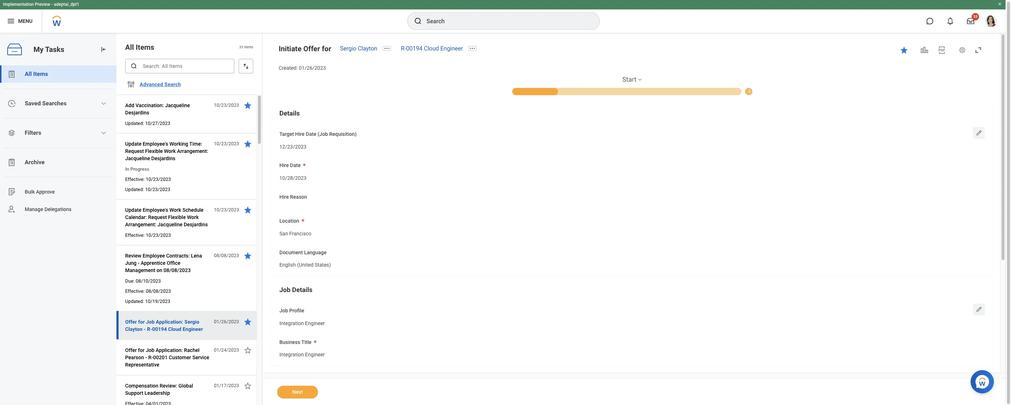Task type: vqa. For each thing, say whether or not it's contained in the screenshot.
Jacqueline Desjardins related to Team
no



Task type: describe. For each thing, give the bounding box(es) containing it.
2 vertical spatial work
[[187, 215, 199, 221]]

review employee contracts: lena jung - apprentice office management on 08/08/2023
[[125, 253, 202, 274]]

representative
[[125, 362, 159, 368]]

hire date
[[280, 163, 301, 169]]

customer
[[169, 355, 191, 361]]

2 effective: from the top
[[125, 233, 145, 238]]

arrangement: inside update employee's work schedule calendar: request flexible work arrangement: jacqueline desjardins
[[125, 222, 156, 228]]

0 vertical spatial details
[[280, 109, 300, 117]]

0 vertical spatial offer
[[303, 44, 320, 53]]

desjardins inside add vaccination: jacqueline desjardins
[[125, 110, 149, 116]]

chevron down image
[[101, 130, 107, 136]]

0 vertical spatial hire
[[295, 131, 305, 137]]

filters
[[25, 130, 41, 136]]

contracts:
[[166, 253, 190, 259]]

my
[[33, 45, 44, 54]]

- inside menu banner
[[51, 2, 53, 7]]

tasks
[[45, 45, 64, 54]]

offer for job application: sergio clayton ‎- r-00194 cloud engineer button
[[125, 318, 210, 334]]

clayton inside offer for job application: sergio clayton ‎- r-00194 cloud engineer
[[125, 327, 143, 333]]

update employee's working time: request flexible work arrangement: jacqueline desjardins button
[[125, 140, 210, 163]]

job profile
[[280, 308, 304, 314]]

engineer inside job profile element
[[305, 321, 325, 327]]

jacqueline inside update employee's work schedule calendar: request flexible work arrangement: jacqueline desjardins
[[158, 222, 183, 228]]

updated: for review
[[125, 299, 144, 305]]

san francisco
[[280, 231, 311, 237]]

service
[[192, 355, 209, 361]]

next
[[292, 390, 303, 396]]

next button
[[277, 387, 318, 399]]

request inside update employee's work schedule calendar: request flexible work arrangement: jacqueline desjardins
[[148, 215, 167, 221]]

3 star image from the top
[[243, 346, 252, 355]]

menu button
[[0, 9, 42, 33]]

star image for due: 08/10/2023
[[243, 252, 252, 261]]

effective: for review employee contracts: lena jung - apprentice office management on 08/08/2023
[[125, 289, 145, 294]]

33 button
[[963, 13, 979, 29]]

request inside update employee's working time: request flexible work arrangement: jacqueline desjardins
[[125, 148, 144, 154]]

01/17/2023
[[214, 384, 239, 389]]

francisco
[[289, 231, 311, 237]]

compensation button
[[745, 87, 777, 95]]

target hire date (job requisition)
[[280, 131, 357, 137]]

lena
[[191, 253, 202, 259]]

advanced
[[140, 82, 163, 87]]

profile logan mcneil image
[[986, 15, 997, 28]]

English (United States) text field
[[280, 258, 331, 271]]

implementation preview -   adeptai_dpt1
[[3, 2, 79, 7]]

preview
[[35, 2, 50, 7]]

job up "job profile"
[[280, 286, 291, 294]]

0 vertical spatial for
[[322, 44, 331, 53]]

view printable version (pdf) image
[[938, 46, 947, 55]]

document
[[280, 250, 303, 256]]

created:
[[279, 65, 298, 71]]

01/26/2023 inside item list "element"
[[214, 320, 239, 325]]

application: for customer
[[156, 348, 183, 354]]

filters button
[[0, 124, 116, 142]]

workday assistant region
[[971, 368, 997, 394]]

33 for 33 items
[[239, 45, 243, 49]]

sergio clayton
[[340, 45, 377, 52]]

engineer inside offer for job application: sergio clayton ‎- r-00194 cloud engineer
[[183, 327, 203, 333]]

cloud inside offer for job application: sergio clayton ‎- r-00194 cloud engineer
[[168, 327, 181, 333]]

job profile element
[[280, 316, 325, 330]]

item list element
[[116, 33, 263, 406]]

compensation for compensation review: global support leadership
[[125, 384, 158, 389]]

01/24/2023
[[214, 348, 239, 353]]

33 items
[[239, 45, 253, 49]]

requisition)
[[329, 131, 357, 137]]

support
[[125, 391, 143, 397]]

jung
[[125, 261, 137, 266]]

offer for job application: sergio clayton ‎- r-00194 cloud engineer
[[125, 320, 203, 333]]

review:
[[160, 384, 177, 389]]

10/27/2023
[[145, 121, 170, 126]]

compensation for compensation
[[749, 89, 777, 94]]

08/10/2023
[[136, 279, 161, 284]]

1 effective: 10/23/2023 from the top
[[125, 177, 171, 182]]

star image for 01/26/2023
[[243, 318, 252, 327]]

integration engineer text field for title
[[280, 348, 325, 361]]

document language element
[[280, 258, 331, 271]]

effective: 08/08/2023
[[125, 289, 171, 294]]

san
[[280, 231, 288, 237]]

hire reason
[[280, 194, 307, 200]]

for for offer for job application: rachel pearson ‎- r-00201 customer service representative
[[138, 348, 145, 354]]

notifications large image
[[947, 17, 954, 25]]

integration engineer for title
[[280, 352, 325, 358]]

r-00194 cloud engineer link
[[401, 45, 463, 52]]

1 horizontal spatial sergio
[[340, 45, 357, 52]]

fullscreen image
[[974, 46, 983, 55]]

justify image
[[7, 17, 15, 25]]

initiate offer for
[[279, 44, 331, 53]]

menu banner
[[0, 0, 1006, 33]]

view related information image
[[920, 46, 929, 55]]

review
[[125, 253, 141, 259]]

in progress
[[125, 167, 149, 172]]

offer for offer for job application: rachel pearson ‎- r-00201 customer service representative
[[125, 348, 137, 354]]

updated: for update
[[125, 187, 144, 193]]

update employee's work schedule calendar: request flexible work arrangement: jacqueline desjardins
[[125, 207, 208, 228]]

progress
[[130, 167, 149, 172]]

title
[[301, 340, 312, 346]]

user plus image
[[7, 205, 16, 214]]

1 horizontal spatial 01/26/2023
[[299, 65, 326, 71]]

language
[[304, 250, 327, 256]]

start
[[623, 76, 637, 83]]

location element
[[280, 226, 311, 240]]

star image for update employee's work schedule calendar: request flexible work arrangement: jacqueline desjardins
[[243, 206, 252, 215]]

2 effective: 10/23/2023 from the top
[[125, 233, 171, 238]]

Search: All Items text field
[[125, 59, 234, 74]]

offer for offer for job application: sergio clayton ‎- r-00194 cloud engineer
[[125, 320, 137, 325]]

gear image
[[959, 47, 966, 54]]

working
[[169, 141, 188, 147]]

created: 01/26/2023
[[279, 65, 326, 71]]

document language
[[280, 250, 327, 256]]

global
[[179, 384, 193, 389]]

integration for job
[[280, 321, 304, 327]]

00194 inside offer for job application: sergio clayton ‎- r-00194 cloud engineer
[[152, 327, 167, 333]]

sort image
[[242, 63, 250, 70]]

advanced search
[[140, 82, 181, 87]]

menu
[[18, 18, 32, 24]]

offer for job application: rachel pearson ‎- r-00201 customer service representative
[[125, 348, 209, 368]]

add
[[125, 103, 134, 108]]

my tasks
[[33, 45, 64, 54]]

target hire date (job requisition) element
[[280, 139, 307, 153]]

english (united states)
[[280, 263, 331, 268]]

location
[[280, 218, 299, 224]]

integration engineer for profile
[[280, 321, 325, 327]]

my tasks element
[[0, 33, 116, 406]]

job left profile at the left bottom
[[280, 308, 288, 314]]

r-00194 cloud engineer
[[401, 45, 463, 52]]

states)
[[315, 263, 331, 268]]

items
[[244, 45, 253, 49]]

profile
[[289, 308, 304, 314]]

target
[[280, 131, 294, 137]]

employee's for request
[[143, 207, 168, 213]]

bulk
[[25, 189, 35, 195]]

saved searches
[[25, 100, 67, 107]]

edit image for details
[[976, 129, 983, 137]]

12/23/2023
[[280, 144, 307, 150]]

updated: 10/19/2023
[[125, 299, 170, 305]]

searches
[[42, 100, 67, 107]]

1 horizontal spatial date
[[306, 131, 316, 137]]

integration for business
[[280, 352, 304, 358]]

engineer inside business title element
[[305, 352, 325, 358]]

0 vertical spatial 08/08/2023
[[214, 253, 239, 259]]

implementation
[[3, 2, 34, 7]]



Task type: locate. For each thing, give the bounding box(es) containing it.
1 star image from the top
[[243, 140, 252, 148]]

compensation
[[749, 89, 777, 94], [125, 384, 158, 389]]

jacqueline
[[165, 103, 190, 108], [125, 156, 150, 162], [158, 222, 183, 228]]

‎- down "updated: 10/19/2023"
[[144, 327, 146, 333]]

employee's inside update employee's working time: request flexible work arrangement: jacqueline desjardins
[[143, 141, 168, 147]]

0 vertical spatial clipboard image
[[7, 70, 16, 79]]

rename image
[[7, 188, 16, 197]]

sergio
[[340, 45, 357, 52], [185, 320, 199, 325]]

3 effective: from the top
[[125, 289, 145, 294]]

items inside item list "element"
[[136, 43, 154, 52]]

date
[[306, 131, 316, 137], [290, 163, 301, 169]]

jacqueline down schedule
[[158, 222, 183, 228]]

08/08/2023 up 10/19/2023
[[146, 289, 171, 294]]

0 horizontal spatial date
[[290, 163, 301, 169]]

calendar:
[[125, 215, 147, 221]]

update inside update employee's working time: request flexible work arrangement: jacqueline desjardins
[[125, 141, 141, 147]]

compensation review: global support leadership button
[[125, 382, 210, 398]]

0 horizontal spatial request
[[125, 148, 144, 154]]

adeptai_dpt1
[[54, 2, 79, 7]]

star image
[[900, 46, 909, 55], [243, 101, 252, 110], [243, 252, 252, 261], [243, 318, 252, 327]]

4 star image from the top
[[243, 382, 252, 391]]

update down updated: 10/27/2023
[[125, 141, 141, 147]]

compensation inside compensation review: global support leadership
[[125, 384, 158, 389]]

arrangement: down time:
[[177, 148, 208, 154]]

update for update employee's working time: request flexible work arrangement: jacqueline desjardins
[[125, 141, 141, 147]]

0 vertical spatial update
[[125, 141, 141, 147]]

1 vertical spatial effective: 10/23/2023
[[125, 233, 171, 238]]

request right 'calendar:' at the left bottom
[[148, 215, 167, 221]]

0 vertical spatial work
[[164, 148, 176, 154]]

details element
[[272, 103, 993, 276]]

date up hire date element
[[290, 163, 301, 169]]

0 vertical spatial flexible
[[145, 148, 163, 154]]

initiate
[[279, 44, 302, 53]]

0 vertical spatial employee's
[[143, 141, 168, 147]]

1 horizontal spatial cloud
[[424, 45, 439, 52]]

desjardins down working
[[151, 156, 175, 162]]

33 left the items
[[239, 45, 243, 49]]

0 vertical spatial clayton
[[358, 45, 377, 52]]

1 integration from the top
[[280, 321, 304, 327]]

r-
[[401, 45, 406, 52], [147, 327, 152, 333], [148, 355, 153, 361]]

integration inside job profile element
[[280, 321, 304, 327]]

0 horizontal spatial search image
[[130, 63, 138, 70]]

San Francisco text field
[[280, 227, 311, 239]]

archive button
[[0, 154, 116, 171]]

for
[[322, 44, 331, 53], [138, 320, 145, 325], [138, 348, 145, 354]]

all up 'saved'
[[25, 71, 32, 78]]

offer up the created: 01/26/2023
[[303, 44, 320, 53]]

1 effective: from the top
[[125, 177, 145, 182]]

all inside button
[[25, 71, 32, 78]]

‎-
[[144, 327, 146, 333], [145, 355, 147, 361]]

reason
[[290, 194, 307, 200]]

desjardins down add
[[125, 110, 149, 116]]

1 vertical spatial for
[[138, 320, 145, 325]]

1 vertical spatial 08/08/2023
[[164, 268, 191, 274]]

archive
[[25, 159, 45, 166]]

for down "updated: 10/19/2023"
[[138, 320, 145, 325]]

clipboard image up clock check image
[[7, 70, 16, 79]]

bulk approve link
[[0, 183, 116, 201]]

integration engineer text field down profile at the left bottom
[[280, 317, 325, 329]]

items
[[136, 43, 154, 52], [33, 71, 48, 78]]

1 vertical spatial cloud
[[168, 327, 181, 333]]

integration engineer text field down title on the left bottom of the page
[[280, 348, 325, 361]]

desjardins inside update employee's work schedule calendar: request flexible work arrangement: jacqueline desjardins
[[184, 222, 208, 228]]

(job
[[318, 131, 328, 137]]

close environment banner image
[[998, 2, 1002, 6]]

integration
[[280, 321, 304, 327], [280, 352, 304, 358]]

inbox large image
[[967, 17, 975, 25]]

arrangement: down 'calendar:' at the left bottom
[[125, 222, 156, 228]]

review employee contracts: lena jung - apprentice office management on 08/08/2023 button
[[125, 252, 210, 275]]

10/28/2023
[[280, 175, 307, 181]]

jacqueline up in progress
[[125, 156, 150, 162]]

0 vertical spatial items
[[136, 43, 154, 52]]

offer down "updated: 10/19/2023"
[[125, 320, 137, 325]]

update up 'calendar:' at the left bottom
[[125, 207, 141, 213]]

flexible down schedule
[[168, 215, 186, 221]]

hire date element
[[280, 171, 307, 184]]

1 vertical spatial details
[[292, 286, 313, 294]]

10/28/2023 text field
[[280, 171, 307, 184]]

due: 08/10/2023
[[125, 279, 161, 284]]

star image for update employee's working time: request flexible work arrangement: jacqueline desjardins
[[243, 140, 252, 148]]

1 horizontal spatial compensation
[[749, 89, 777, 94]]

star image for compensation review: global support leadership
[[243, 382, 252, 391]]

application: up 00201
[[156, 348, 183, 354]]

1 vertical spatial integration engineer text field
[[280, 348, 325, 361]]

english
[[280, 263, 296, 268]]

clipboard image for all items
[[7, 70, 16, 79]]

1 vertical spatial arrangement:
[[125, 222, 156, 228]]

chevron right image
[[745, 87, 754, 94]]

1 vertical spatial integration engineer
[[280, 352, 325, 358]]

jacqueline down search
[[165, 103, 190, 108]]

Integration Engineer text field
[[280, 317, 325, 329], [280, 348, 325, 361]]

integration engineer down profile at the left bottom
[[280, 321, 325, 327]]

job details element
[[272, 280, 993, 366]]

approve
[[36, 189, 55, 195]]

manage
[[25, 207, 43, 212]]

- inside review employee contracts: lena jung - apprentice office management on 08/08/2023
[[138, 261, 140, 266]]

list
[[0, 66, 116, 218]]

10/19/2023
[[145, 299, 170, 305]]

clipboard image for archive
[[7, 158, 16, 167]]

leadership
[[145, 391, 170, 397]]

update for update employee's work schedule calendar: request flexible work arrangement: jacqueline desjardins
[[125, 207, 141, 213]]

management
[[125, 268, 155, 274]]

0 vertical spatial r-
[[401, 45, 406, 52]]

effective: 10/23/2023 up employee
[[125, 233, 171, 238]]

0 horizontal spatial sergio
[[185, 320, 199, 325]]

desjardins down schedule
[[184, 222, 208, 228]]

2 vertical spatial hire
[[280, 194, 289, 200]]

offer up pearson on the left bottom of page
[[125, 348, 137, 354]]

search image up the r-00194 cloud engineer
[[414, 17, 422, 25]]

clock check image
[[7, 99, 16, 108]]

due:
[[125, 279, 135, 284]]

update inside update employee's work schedule calendar: request flexible work arrangement: jacqueline desjardins
[[125, 207, 141, 213]]

1 vertical spatial all
[[25, 71, 32, 78]]

effective: down 'calendar:' at the left bottom
[[125, 233, 145, 238]]

2 vertical spatial r-
[[148, 355, 153, 361]]

application: inside offer for job application: rachel pearson ‎- r-00201 customer service representative
[[156, 348, 183, 354]]

desjardins inside update employee's working time: request flexible work arrangement: jacqueline desjardins
[[151, 156, 175, 162]]

0 horizontal spatial all items
[[25, 71, 48, 78]]

integration inside business title element
[[280, 352, 304, 358]]

2 vertical spatial offer
[[125, 348, 137, 354]]

1 vertical spatial ‎-
[[145, 355, 147, 361]]

r- inside offer for job application: rachel pearson ‎- r-00201 customer service representative
[[148, 355, 153, 361]]

sergio clayton link
[[340, 45, 377, 52]]

search image
[[414, 17, 422, 25], [130, 63, 138, 70]]

0 vertical spatial cloud
[[424, 45, 439, 52]]

‎- for clayton
[[144, 327, 146, 333]]

1 vertical spatial effective:
[[125, 233, 145, 238]]

effective: for update employee's working time: request flexible work arrangement: jacqueline desjardins
[[125, 177, 145, 182]]

1 vertical spatial all items
[[25, 71, 48, 78]]

1 vertical spatial -
[[138, 261, 140, 266]]

33 inside button
[[974, 15, 978, 19]]

1 vertical spatial date
[[290, 163, 301, 169]]

for inside offer for job application: rachel pearson ‎- r-00201 customer service representative
[[138, 348, 145, 354]]

jacqueline inside add vaccination: jacqueline desjardins
[[165, 103, 190, 108]]

0 vertical spatial jacqueline
[[165, 103, 190, 108]]

1 horizontal spatial all
[[125, 43, 134, 52]]

configure image
[[127, 80, 135, 89]]

00194
[[406, 45, 423, 52], [152, 327, 167, 333]]

1 vertical spatial employee's
[[143, 207, 168, 213]]

apprentice
[[141, 261, 166, 266]]

offer for job application: rachel pearson ‎- r-00201 customer service representative button
[[125, 346, 210, 370]]

jacqueline inside update employee's working time: request flexible work arrangement: jacqueline desjardins
[[125, 156, 150, 162]]

sergio inside offer for job application: sergio clayton ‎- r-00194 cloud engineer
[[185, 320, 199, 325]]

rachel
[[184, 348, 200, 354]]

0 vertical spatial 01/26/2023
[[299, 65, 326, 71]]

1 integration engineer text field from the top
[[280, 317, 325, 329]]

0 horizontal spatial all
[[25, 71, 32, 78]]

job inside offer for job application: sergio clayton ‎- r-00194 cloud engineer
[[146, 320, 155, 325]]

integration engineer down title on the left bottom of the page
[[280, 352, 325, 358]]

details up profile at the left bottom
[[292, 286, 313, 294]]

0 vertical spatial updated:
[[125, 121, 144, 126]]

2 integration engineer text field from the top
[[280, 348, 325, 361]]

1 vertical spatial r-
[[147, 327, 152, 333]]

employee's inside update employee's work schedule calendar: request flexible work arrangement: jacqueline desjardins
[[143, 207, 168, 213]]

clipboard image
[[7, 70, 16, 79], [7, 158, 16, 167]]

1 vertical spatial clipboard image
[[7, 158, 16, 167]]

business title
[[280, 340, 312, 346]]

2 integration from the top
[[280, 352, 304, 358]]

0 horizontal spatial compensation
[[125, 384, 158, 389]]

12/23/2023 text field
[[280, 140, 307, 152]]

1 vertical spatial updated:
[[125, 187, 144, 193]]

Search Workday  search field
[[427, 13, 585, 29]]

-
[[51, 2, 53, 7], [138, 261, 140, 266]]

0 horizontal spatial desjardins
[[125, 110, 149, 116]]

job down "updated: 10/19/2023"
[[146, 320, 155, 325]]

1 horizontal spatial 00194
[[406, 45, 423, 52]]

1 employee's from the top
[[143, 141, 168, 147]]

add vaccination: jacqueline desjardins button
[[125, 101, 210, 117]]

1 edit image from the top
[[976, 129, 983, 137]]

job details
[[280, 286, 313, 294]]

offer inside offer for job application: sergio clayton ‎- r-00194 cloud engineer
[[125, 320, 137, 325]]

0 vertical spatial -
[[51, 2, 53, 7]]

updated: 10/27/2023
[[125, 121, 170, 126]]

updated: down add
[[125, 121, 144, 126]]

updated: down in progress
[[125, 187, 144, 193]]

0 horizontal spatial 01/26/2023
[[214, 320, 239, 325]]

1 vertical spatial work
[[169, 207, 181, 213]]

0 vertical spatial 00194
[[406, 45, 423, 52]]

flexible inside update employee's working time: request flexible work arrangement: jacqueline desjardins
[[145, 148, 163, 154]]

pearson
[[125, 355, 144, 361]]

employee's for flexible
[[143, 141, 168, 147]]

0 vertical spatial integration
[[280, 321, 304, 327]]

details
[[280, 109, 300, 117], [292, 286, 313, 294]]

integration down "job profile"
[[280, 321, 304, 327]]

manage delegations link
[[0, 201, 116, 218]]

‎- for pearson
[[145, 355, 147, 361]]

2 employee's from the top
[[143, 207, 168, 213]]

updated: down "effective: 08/08/2023"
[[125, 299, 144, 305]]

application: for cloud
[[156, 320, 183, 325]]

employee's down the 10/27/2023
[[143, 141, 168, 147]]

0 vertical spatial 33
[[974, 15, 978, 19]]

effective: down due:
[[125, 289, 145, 294]]

job
[[280, 286, 291, 294], [280, 308, 288, 314], [146, 320, 155, 325], [146, 348, 154, 354]]

date left (job
[[306, 131, 316, 137]]

arrangement: inside update employee's working time: request flexible work arrangement: jacqueline desjardins
[[177, 148, 208, 154]]

saved
[[25, 100, 41, 107]]

1 vertical spatial compensation
[[125, 384, 158, 389]]

0 horizontal spatial items
[[33, 71, 48, 78]]

0 vertical spatial edit image
[[976, 129, 983, 137]]

‎- up representative
[[145, 355, 147, 361]]

chevron down image
[[101, 101, 107, 107]]

hire right "target"
[[295, 131, 305, 137]]

edit image for job details
[[976, 307, 983, 314]]

1 update from the top
[[125, 141, 141, 147]]

start navigation
[[272, 75, 993, 95]]

1 horizontal spatial items
[[136, 43, 154, 52]]

star image for updated: 10/27/2023
[[243, 101, 252, 110]]

1 vertical spatial desjardins
[[151, 156, 175, 162]]

add vaccination: jacqueline desjardins
[[125, 103, 190, 116]]

items inside button
[[33, 71, 48, 78]]

1 integration engineer from the top
[[280, 321, 325, 327]]

1 vertical spatial items
[[33, 71, 48, 78]]

1 updated: from the top
[[125, 121, 144, 126]]

integration engineer text field for profile
[[280, 317, 325, 329]]

saved searches button
[[0, 95, 116, 112]]

3 updated: from the top
[[125, 299, 144, 305]]

work down working
[[164, 148, 176, 154]]

edit image inside 'details' element
[[976, 129, 983, 137]]

1 vertical spatial integration
[[280, 352, 304, 358]]

clipboard image left archive in the top left of the page
[[7, 158, 16, 167]]

1 vertical spatial 33
[[239, 45, 243, 49]]

offer inside offer for job application: rachel pearson ‎- r-00201 customer service representative
[[125, 348, 137, 354]]

- right preview
[[51, 2, 53, 7]]

0 vertical spatial all items
[[125, 43, 154, 52]]

- up management
[[138, 261, 140, 266]]

details up "target"
[[280, 109, 300, 117]]

1 vertical spatial flexible
[[168, 215, 186, 221]]

job inside offer for job application: rachel pearson ‎- r-00201 customer service representative
[[146, 348, 154, 354]]

08/08/2023
[[214, 253, 239, 259], [164, 268, 191, 274], [146, 289, 171, 294]]

flexible inside update employee's work schedule calendar: request flexible work arrangement: jacqueline desjardins
[[168, 215, 186, 221]]

00201
[[153, 355, 168, 361]]

1 vertical spatial clayton
[[125, 327, 143, 333]]

clipboard image inside all items button
[[7, 70, 16, 79]]

update
[[125, 141, 141, 147], [125, 207, 141, 213]]

advanced search button
[[137, 77, 184, 92]]

0 vertical spatial arrangement:
[[177, 148, 208, 154]]

33 for 33
[[974, 15, 978, 19]]

1 vertical spatial 00194
[[152, 327, 167, 333]]

2 clipboard image from the top
[[7, 158, 16, 167]]

arrangement:
[[177, 148, 208, 154], [125, 222, 156, 228]]

hire for hire date
[[280, 163, 289, 169]]

1 vertical spatial update
[[125, 207, 141, 213]]

integration down the business
[[280, 352, 304, 358]]

desjardins
[[125, 110, 149, 116], [151, 156, 175, 162], [184, 222, 208, 228]]

1 vertical spatial 01/26/2023
[[214, 320, 239, 325]]

work inside update employee's working time: request flexible work arrangement: jacqueline desjardins
[[164, 148, 176, 154]]

0 vertical spatial search image
[[414, 17, 422, 25]]

1 horizontal spatial request
[[148, 215, 167, 221]]

schedule
[[183, 207, 204, 213]]

compensation inside start navigation
[[749, 89, 777, 94]]

work left schedule
[[169, 207, 181, 213]]

1 horizontal spatial arrangement:
[[177, 148, 208, 154]]

1 horizontal spatial all items
[[125, 43, 154, 52]]

0 vertical spatial all
[[125, 43, 134, 52]]

edit image
[[976, 129, 983, 137], [976, 307, 983, 314]]

start button
[[623, 75, 637, 84]]

1 horizontal spatial -
[[138, 261, 140, 266]]

transformation import image
[[100, 46, 107, 53]]

time:
[[189, 141, 202, 147]]

perspective image
[[7, 129, 16, 138]]

integration engineer
[[280, 321, 325, 327], [280, 352, 325, 358]]

0 horizontal spatial 00194
[[152, 327, 167, 333]]

2 update from the top
[[125, 207, 141, 213]]

updated:
[[125, 121, 144, 126], [125, 187, 144, 193], [125, 299, 144, 305]]

clipboard image inside archive button
[[7, 158, 16, 167]]

employee's up 'calendar:' at the left bottom
[[143, 207, 168, 213]]

hire left reason at the top of the page
[[280, 194, 289, 200]]

0 horizontal spatial cloud
[[168, 327, 181, 333]]

for for offer for job application: sergio clayton ‎- r-00194 cloud engineer
[[138, 320, 145, 325]]

hire for hire reason
[[280, 194, 289, 200]]

1 horizontal spatial 33
[[974, 15, 978, 19]]

on
[[157, 268, 162, 274]]

1 vertical spatial sergio
[[185, 320, 199, 325]]

all right transformation import image
[[125, 43, 134, 52]]

0 vertical spatial integration engineer
[[280, 321, 325, 327]]

r- for offer for job application: rachel pearson ‎- r-00201 customer service representative
[[148, 355, 153, 361]]

1 vertical spatial search image
[[130, 63, 138, 70]]

for inside offer for job application: sergio clayton ‎- r-00194 cloud engineer
[[138, 320, 145, 325]]

bulk approve
[[25, 189, 55, 195]]

‎- inside offer for job application: sergio clayton ‎- r-00194 cloud engineer
[[144, 327, 146, 333]]

2 vertical spatial 08/08/2023
[[146, 289, 171, 294]]

0 vertical spatial effective: 10/23/2023
[[125, 177, 171, 182]]

request up in progress
[[125, 148, 144, 154]]

for up pearson on the left bottom of page
[[138, 348, 145, 354]]

update employee's work schedule calendar: request flexible work arrangement: jacqueline desjardins button
[[125, 206, 210, 229]]

r- inside offer for job application: sergio clayton ‎- r-00194 cloud engineer
[[147, 327, 152, 333]]

1 horizontal spatial clayton
[[358, 45, 377, 52]]

33 left profile logan mcneil icon
[[974, 15, 978, 19]]

2 star image from the top
[[243, 206, 252, 215]]

0 horizontal spatial -
[[51, 2, 53, 7]]

08/08/2023 right lena
[[214, 253, 239, 259]]

work down schedule
[[187, 215, 199, 221]]

2 vertical spatial desjardins
[[184, 222, 208, 228]]

flexible up progress
[[145, 148, 163, 154]]

list containing all items
[[0, 66, 116, 218]]

2 updated: from the top
[[125, 187, 144, 193]]

all
[[125, 43, 134, 52], [25, 71, 32, 78]]

effective: 10/23/2023 up updated: 10/23/2023
[[125, 177, 171, 182]]

all items inside all items button
[[25, 71, 48, 78]]

01/26/2023 up 01/24/2023
[[214, 320, 239, 325]]

all inside item list "element"
[[125, 43, 134, 52]]

employee
[[143, 253, 165, 259]]

hire up hire date element
[[280, 163, 289, 169]]

effective: down in progress
[[125, 177, 145, 182]]

1 clipboard image from the top
[[7, 70, 16, 79]]

hire
[[295, 131, 305, 137], [280, 163, 289, 169], [280, 194, 289, 200]]

application: inside offer for job application: sergio clayton ‎- r-00194 cloud engineer
[[156, 320, 183, 325]]

update employee's working time: request flexible work arrangement: jacqueline desjardins
[[125, 141, 208, 162]]

edit image inside job details element
[[976, 307, 983, 314]]

0 horizontal spatial arrangement:
[[125, 222, 156, 228]]

updated: 10/23/2023
[[125, 187, 170, 193]]

application: down 10/19/2023
[[156, 320, 183, 325]]

08/08/2023 inside review employee contracts: lena jung - apprentice office management on 08/08/2023
[[164, 268, 191, 274]]

1 vertical spatial offer
[[125, 320, 137, 325]]

work
[[164, 148, 176, 154], [169, 207, 181, 213], [187, 215, 199, 221]]

1 vertical spatial edit image
[[976, 307, 983, 314]]

1 vertical spatial application:
[[156, 348, 183, 354]]

10/23/2023
[[214, 103, 239, 108], [214, 141, 239, 147], [146, 177, 171, 182], [145, 187, 170, 193], [214, 207, 239, 213], [146, 233, 171, 238]]

job up 00201
[[146, 348, 154, 354]]

‎- inside offer for job application: rachel pearson ‎- r-00201 customer service representative
[[145, 355, 147, 361]]

2 edit image from the top
[[976, 307, 983, 314]]

r- for offer for job application: sergio clayton ‎- r-00194 cloud engineer
[[147, 327, 152, 333]]

08/08/2023 down office
[[164, 268, 191, 274]]

2 vertical spatial jacqueline
[[158, 222, 183, 228]]

2 integration engineer from the top
[[280, 352, 325, 358]]

manage delegations
[[25, 207, 72, 212]]

1 vertical spatial request
[[148, 215, 167, 221]]

star image
[[243, 140, 252, 148], [243, 206, 252, 215], [243, 346, 252, 355], [243, 382, 252, 391]]

01/26/2023 down initiate offer for
[[299, 65, 326, 71]]

for up the created: 01/26/2023
[[322, 44, 331, 53]]

0 vertical spatial request
[[125, 148, 144, 154]]

search image up configure "icon"
[[130, 63, 138, 70]]

all items inside item list "element"
[[125, 43, 154, 52]]

33 inside item list "element"
[[239, 45, 243, 49]]

0 vertical spatial effective:
[[125, 177, 145, 182]]

business title element
[[280, 348, 325, 361]]



